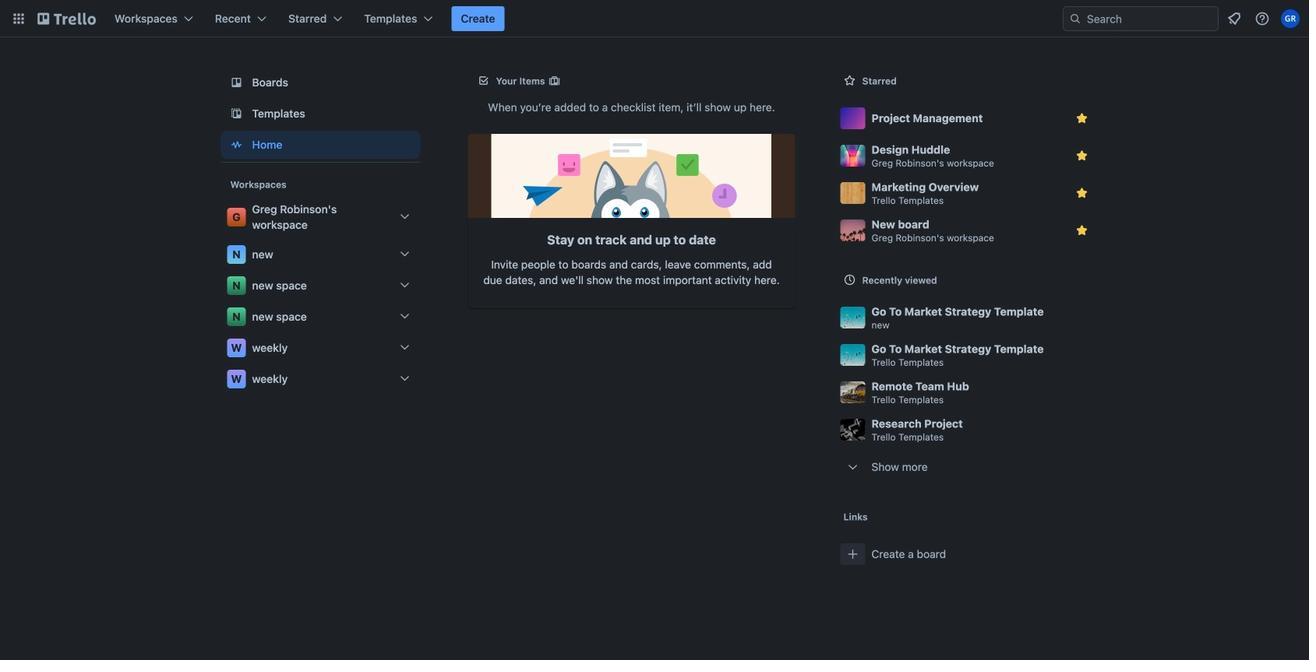 Task type: describe. For each thing, give the bounding box(es) containing it.
greg robinson (gregrobinson96) image
[[1281, 9, 1300, 28]]

click to unstar design huddle. it will be removed from your starred list. image
[[1074, 148, 1090, 164]]

click to unstar project management. it will be removed from your starred list. image
[[1074, 111, 1090, 126]]

home image
[[227, 136, 246, 154]]

board image
[[227, 73, 246, 92]]

click to unstar new board. it will be removed from your starred list. image
[[1074, 223, 1090, 238]]

search image
[[1069, 12, 1082, 25]]

template board image
[[227, 104, 246, 123]]

open information menu image
[[1255, 11, 1270, 26]]

Search field
[[1063, 6, 1219, 31]]



Task type: locate. For each thing, give the bounding box(es) containing it.
primary element
[[0, 0, 1309, 37]]

0 notifications image
[[1225, 9, 1244, 28]]

click to unstar marketing overview. it will be removed from your starred list. image
[[1074, 185, 1090, 201]]

back to home image
[[37, 6, 96, 31]]



Task type: vqa. For each thing, say whether or not it's contained in the screenshot.
Oct 14, 2020 at 11:56 AM link
no



